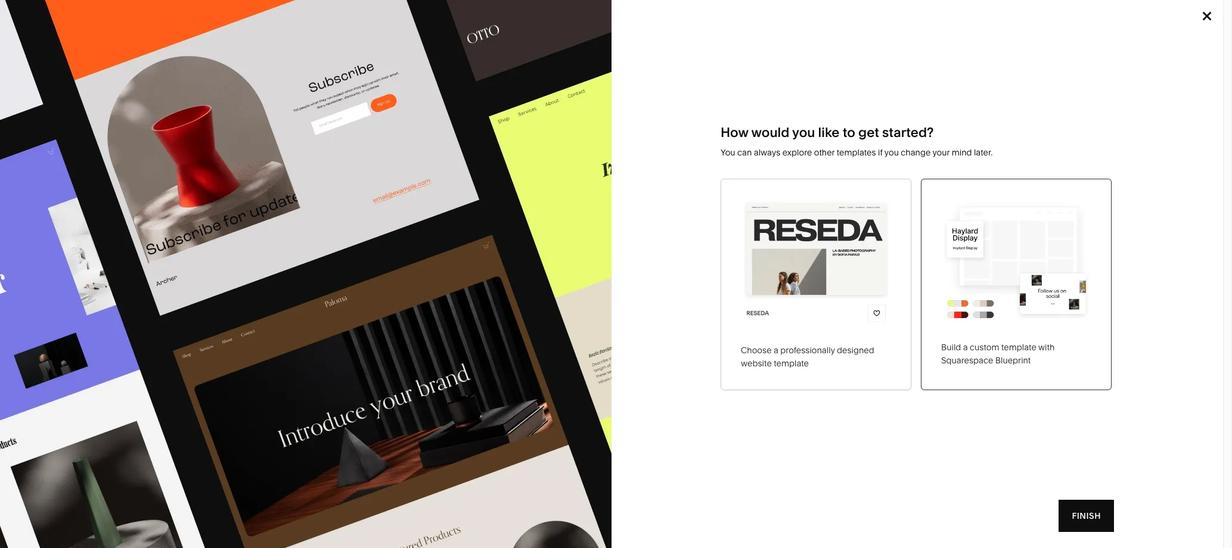 Task type: describe. For each thing, give the bounding box(es) containing it.
estate
[[494, 255, 518, 266]]

lusaka image
[[451, 408, 773, 549]]

nature
[[600, 184, 627, 194]]

media & podcasts link
[[475, 201, 557, 212]]

yours
[[89, 94, 168, 131]]

popular designs (28)
[[180, 339, 266, 351]]

non-
[[404, 219, 424, 230]]

change
[[901, 147, 931, 158]]

get
[[859, 124, 880, 140]]

website
[[741, 358, 772, 369]]

local business
[[349, 201, 407, 212]]

other
[[815, 147, 835, 158]]

professional services
[[349, 184, 432, 194]]

one page
[[107, 255, 145, 265]]

podcasts
[[509, 201, 545, 212]]

& right estate at the top
[[520, 255, 525, 266]]

professionally
[[781, 345, 835, 356]]

all
[[223, 184, 233, 194]]

& for podcasts
[[501, 201, 507, 212]]

page
[[125, 255, 145, 265]]

squarespace
[[942, 355, 994, 366]]

business
[[372, 201, 407, 212]]

matches
[[139, 340, 173, 351]]

decor
[[634, 166, 658, 176]]

fitness
[[600, 201, 628, 212]]

photography link
[[223, 219, 285, 230]]

would
[[752, 124, 790, 140]]

build
[[942, 342, 962, 353]]

template store entry card image
[[741, 199, 892, 324]]

all templates link
[[223, 184, 287, 194]]

template inside make any template yours with ease.
[[232, 64, 360, 101]]

ease.
[[242, 94, 318, 131]]

properties
[[527, 255, 568, 266]]

build a custom template with squarespace blueprint button
[[921, 179, 1112, 390]]

your
[[933, 147, 950, 158]]

nature & animals
[[600, 184, 668, 194]]

0 vertical spatial 28
[[89, 340, 98, 351]]

28 template matches
[[89, 340, 173, 351]]

you
[[721, 147, 736, 158]]

& for design
[[236, 201, 242, 212]]

real estate & properties link
[[475, 255, 580, 266]]

art & design link
[[223, 201, 284, 212]]

photography
[[223, 219, 273, 230]]

how
[[721, 124, 749, 140]]

templates link
[[588, 0, 640, 48]]

custom
[[970, 342, 1000, 353]]

real estate & properties
[[475, 255, 568, 266]]

food link
[[349, 237, 381, 248]]

entertainment link
[[349, 255, 416, 266]]

template
[[100, 340, 137, 351]]

weddings
[[475, 237, 515, 248]]

travel link
[[475, 166, 509, 176]]

choose a professionally designed website template
[[741, 345, 875, 369]]

restaurants link
[[475, 184, 533, 194]]

courses
[[107, 272, 139, 283]]

1 horizontal spatial services
[[399, 184, 432, 194]]

designs for popular designs (28)
[[214, 339, 249, 351]]

squarespace logo image
[[24, 14, 156, 33]]

a for custom
[[964, 342, 968, 353]]

)
[[281, 379, 285, 395]]

templates
[[837, 147, 876, 158]]

degraw image
[[89, 408, 411, 549]]

any
[[174, 64, 225, 101]]

design
[[244, 201, 272, 212]]

profits
[[424, 219, 448, 230]]

0 horizontal spatial you
[[793, 124, 816, 140]]

entertainment
[[349, 255, 404, 266]]

local
[[349, 201, 370, 212]]

online store
[[107, 165, 155, 176]]

always
[[754, 147, 781, 158]]

art
[[223, 201, 234, 212]]

home
[[600, 166, 624, 176]]

with for template
[[1039, 342, 1055, 353]]

how would you like to get started?
[[721, 124, 934, 140]]

art & design
[[223, 201, 272, 212]]

community & non-profits
[[349, 219, 448, 230]]

(28)
[[251, 339, 266, 351]]

local business link
[[349, 201, 419, 212]]

restaurants
[[475, 184, 521, 194]]

media
[[475, 201, 499, 212]]

media & podcasts
[[475, 201, 545, 212]]

with for yours
[[175, 94, 235, 131]]



Task type: locate. For each thing, give the bounding box(es) containing it.
topic
[[223, 145, 245, 154]]

portfolio
[[107, 183, 139, 194]]

community & non-profits link
[[349, 219, 460, 230]]

1 horizontal spatial you
[[885, 147, 899, 158]]

0 horizontal spatial 28
[[89, 340, 98, 351]]

popular down template
[[89, 379, 137, 395]]

if
[[879, 147, 883, 158]]

1 vertical spatial template
[[1002, 342, 1037, 353]]

you
[[793, 124, 816, 140], [885, 147, 899, 158]]

started?
[[883, 124, 934, 140]]

0 horizontal spatial designs
[[140, 379, 190, 395]]

template
[[232, 64, 360, 101], [1002, 342, 1037, 353], [774, 358, 809, 369]]

& for animals
[[629, 184, 634, 194]]

2 vertical spatial template
[[774, 358, 809, 369]]

2 vertical spatial templates
[[193, 379, 258, 395]]

professional
[[349, 184, 397, 194]]

degraw element
[[89, 408, 411, 549]]

0 vertical spatial template
[[232, 64, 360, 101]]

0 vertical spatial designs
[[267, 166, 300, 176]]

a up squarespace
[[964, 342, 968, 353]]

1 vertical spatial services
[[107, 290, 140, 301]]

designs up all templates 'link'
[[267, 166, 300, 176]]

designs
[[267, 166, 300, 176], [214, 339, 249, 351], [140, 379, 190, 395]]

scheduling
[[107, 237, 151, 247]]

food
[[349, 237, 369, 248]]

1 horizontal spatial 28
[[265, 379, 281, 395]]

& right health
[[250, 237, 256, 248]]

a right the choose in the bottom right of the page
[[774, 345, 779, 356]]

explore
[[783, 147, 813, 158]]

2 horizontal spatial popular
[[235, 166, 265, 176]]

28
[[89, 340, 98, 351], [265, 379, 281, 395]]

popular designs
[[235, 166, 300, 176]]

0 horizontal spatial a
[[774, 345, 779, 356]]

with inside make any template yours with ease.
[[175, 94, 235, 131]]

later.
[[974, 147, 993, 158]]

popular for popular designs
[[235, 166, 265, 176]]

animals
[[636, 184, 668, 194]]

& left the non-
[[396, 219, 402, 230]]

designs for popular designs templates ( 28 )
[[140, 379, 190, 395]]

0 vertical spatial templates
[[588, 18, 640, 30]]

services up business at the left top of page
[[399, 184, 432, 194]]

1 horizontal spatial popular
[[180, 339, 212, 351]]

1 vertical spatial designs
[[214, 339, 249, 351]]

you can always explore other templates if you change your mind later.
[[721, 147, 993, 158]]

& right art
[[236, 201, 242, 212]]

home & decor link
[[600, 166, 670, 176]]

community
[[349, 219, 394, 230]]

you right if
[[885, 147, 899, 158]]

a inside choose a professionally designed website template
[[774, 345, 779, 356]]

2 vertical spatial designs
[[140, 379, 190, 395]]

0 horizontal spatial with
[[175, 94, 235, 131]]

0 horizontal spatial services
[[107, 290, 140, 301]]

1 vertical spatial popular
[[180, 339, 212, 351]]

popular designs link
[[223, 166, 300, 176]]

designs for popular designs
[[267, 166, 300, 176]]

popular up "all templates"
[[235, 166, 265, 176]]

popular
[[235, 166, 265, 176], [180, 339, 212, 351], [89, 379, 137, 395]]

online
[[107, 165, 132, 176]]

designs down matches
[[140, 379, 190, 395]]

& right the home at the top of page
[[626, 166, 632, 176]]

0 horizontal spatial popular
[[89, 379, 137, 395]]

build a custom template with squarespace blueprint
[[942, 342, 1055, 366]]

a for professionally
[[774, 345, 779, 356]]

&
[[626, 166, 632, 176], [629, 184, 634, 194], [236, 201, 242, 212], [501, 201, 507, 212], [396, 219, 402, 230], [250, 237, 256, 248], [520, 255, 525, 266]]

& right nature
[[629, 184, 634, 194]]

& for decor
[[626, 166, 632, 176]]

make any template yours with ease.
[[89, 64, 367, 131]]

0 horizontal spatial template
[[232, 64, 360, 101]]

1 horizontal spatial with
[[1039, 342, 1055, 353]]

popular designs (28) link
[[180, 339, 266, 351]]

choose a professionally designed website template button
[[721, 179, 912, 390]]

pazari element
[[813, 408, 1135, 549]]

template inside choose a professionally designed website template
[[774, 358, 809, 369]]

28 left template
[[89, 340, 98, 351]]

one
[[107, 255, 123, 265]]

& for non-
[[396, 219, 402, 230]]

professional services link
[[349, 184, 444, 194]]

beauty
[[258, 237, 285, 248]]

mind
[[952, 147, 972, 158]]

popular right matches
[[180, 339, 212, 351]]

1 vertical spatial 28
[[265, 379, 281, 395]]

squarespace blueprint promo image image
[[0, 0, 612, 549]]

can
[[738, 147, 752, 158]]

lusaka element
[[451, 408, 773, 549]]

choose
[[741, 345, 772, 356]]

a
[[964, 342, 968, 353], [774, 345, 779, 356]]

2 horizontal spatial designs
[[267, 166, 300, 176]]

store
[[134, 165, 155, 176]]

services
[[399, 184, 432, 194], [107, 290, 140, 301]]

templates
[[588, 18, 640, 30], [235, 184, 275, 194], [193, 379, 258, 395]]

fitness link
[[600, 201, 640, 212]]

real
[[475, 255, 492, 266]]

0 vertical spatial you
[[793, 124, 816, 140]]

1 horizontal spatial a
[[964, 342, 968, 353]]

with inside build a custom template with squarespace blueprint
[[1039, 342, 1055, 353]]

1 vertical spatial you
[[885, 147, 899, 158]]

type
[[89, 145, 107, 154]]

travel
[[475, 166, 498, 176]]

popular for popular designs templates ( 28 )
[[89, 379, 137, 395]]

1 horizontal spatial template
[[774, 358, 809, 369]]

0 vertical spatial with
[[175, 94, 235, 131]]

2 horizontal spatial template
[[1002, 342, 1037, 353]]

0 vertical spatial popular
[[235, 166, 265, 176]]

1 vertical spatial with
[[1039, 342, 1055, 353]]

services down courses
[[107, 290, 140, 301]]

you up the explore
[[793, 124, 816, 140]]

pazari image
[[813, 408, 1135, 549]]

nature & animals link
[[600, 184, 680, 194]]

squarespace logo link
[[24, 14, 261, 33]]

make
[[89, 64, 167, 101]]

a inside build a custom template with squarespace blueprint
[[964, 342, 968, 353]]

health & beauty
[[223, 237, 285, 248]]

1 vertical spatial templates
[[235, 184, 275, 194]]

finish
[[1073, 511, 1102, 522]]

popular for popular designs (28)
[[180, 339, 212, 351]]

health
[[223, 237, 248, 248]]

health & beauty link
[[223, 237, 297, 248]]

& right media
[[501, 201, 507, 212]]

to
[[843, 124, 856, 140]]

0 vertical spatial services
[[399, 184, 432, 194]]

blueprint
[[996, 355, 1031, 366]]

template inside build a custom template with squarespace blueprint
[[1002, 342, 1037, 353]]

weddings link
[[475, 237, 527, 248]]

designs left (28)
[[214, 339, 249, 351]]

with
[[175, 94, 235, 131], [1039, 342, 1055, 353]]

& for beauty
[[250, 237, 256, 248]]

squarespace blueprint entry card image
[[942, 199, 1092, 321]]

home & decor
[[600, 166, 658, 176]]

1 horizontal spatial designs
[[214, 339, 249, 351]]

blog
[[107, 219, 125, 229]]

(
[[261, 379, 265, 395]]

finish button
[[1059, 500, 1115, 533]]

all templates
[[223, 184, 275, 194]]

popular designs templates ( 28 )
[[89, 379, 285, 395]]

memberships
[[107, 201, 161, 212]]

like
[[819, 124, 840, 140]]

2 vertical spatial popular
[[89, 379, 137, 395]]

28 down (28)
[[265, 379, 281, 395]]

designed
[[837, 345, 875, 356]]



Task type: vqa. For each thing, say whether or not it's contained in the screenshot.
Pay Annually THE PAY
no



